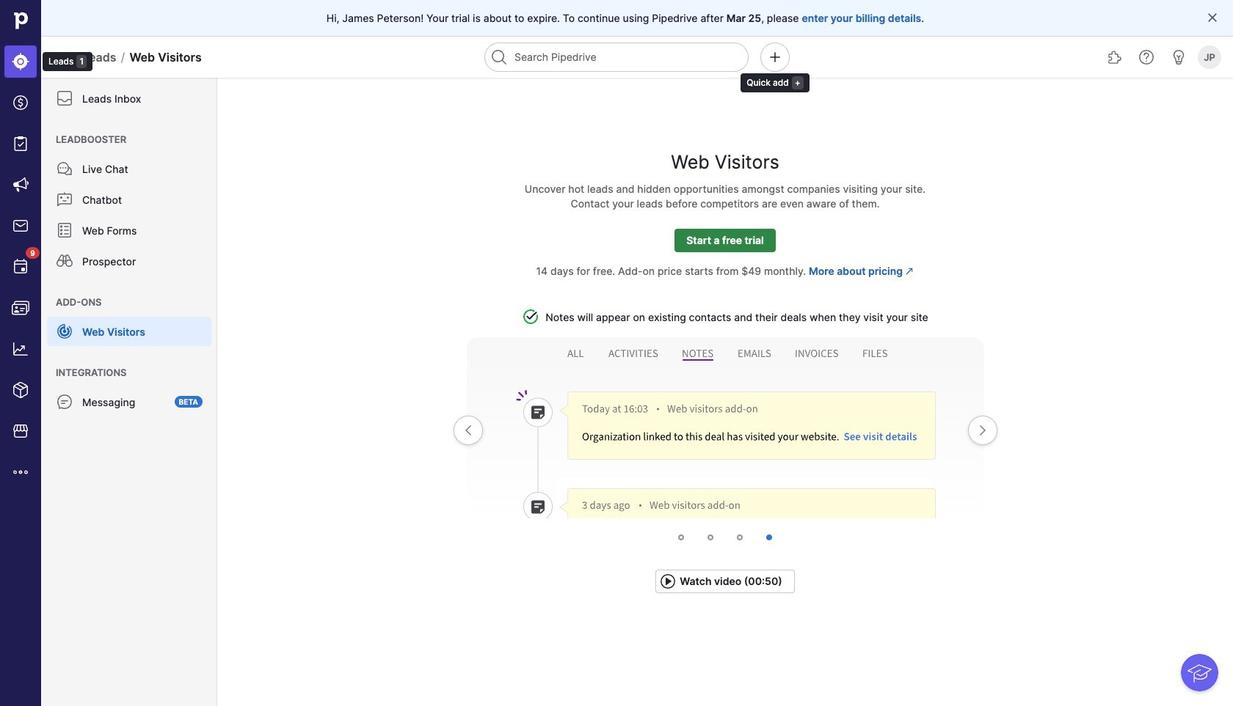 Task type: describe. For each thing, give the bounding box(es) containing it.
campaigns image
[[12, 176, 29, 194]]

more image
[[12, 464, 29, 482]]

marketplace image
[[12, 423, 29, 440]]

home image
[[10, 10, 32, 32]]

sales assistant image
[[1170, 48, 1188, 66]]

color undefined image right "campaigns" 'image'
[[56, 160, 73, 178]]

contacts image
[[12, 300, 29, 317]]

color active image
[[905, 267, 914, 276]]

1 horizontal spatial color primary image
[[974, 422, 991, 439]]

0 vertical spatial menu item
[[0, 41, 41, 82]]



Task type: vqa. For each thing, say whether or not it's contained in the screenshot.
1st color primary inverted icon from the bottom
no



Task type: locate. For each thing, give the bounding box(es) containing it.
color undefined image down sales inbox image
[[12, 258, 29, 276]]

color undefined image
[[56, 191, 73, 208], [56, 253, 73, 270], [56, 323, 73, 341], [56, 393, 73, 411]]

quick help image
[[1138, 48, 1155, 66]]

sales inbox image
[[12, 217, 29, 235]]

0 horizontal spatial color primary image
[[459, 422, 477, 439]]

4 color undefined image from the top
[[56, 393, 73, 411]]

2 horizontal spatial color primary image
[[1207, 12, 1219, 23]]

menu item
[[0, 41, 41, 82], [41, 317, 217, 346]]

color undefined image down menu toggle icon
[[56, 90, 73, 107]]

menu toggle image
[[56, 48, 73, 66]]

1 vertical spatial menu item
[[41, 317, 217, 346]]

leads image
[[12, 53, 29, 70]]

deals image
[[12, 94, 29, 112]]

color undefined image right sales inbox image
[[56, 222, 73, 239]]

projects image
[[12, 135, 29, 153]]

knowledge center bot, also known as kc bot is an onboarding assistant that allows you to see the list of onboarding items in one place for quick and easy reference. this improves your in-app experience. image
[[1181, 655, 1219, 692]]

menu
[[0, 0, 93, 707], [41, 78, 217, 707]]

Search Pipedrive field
[[484, 43, 749, 72]]

insights image
[[12, 341, 29, 358]]

quick add image
[[766, 48, 784, 66]]

color undefined image
[[56, 90, 73, 107], [56, 160, 73, 178], [56, 222, 73, 239], [12, 258, 29, 276]]

1 color undefined image from the top
[[56, 191, 73, 208]]

2 color undefined image from the top
[[56, 253, 73, 270]]

color primary image
[[659, 573, 677, 591]]

products image
[[12, 382, 29, 399]]

3 color undefined image from the top
[[56, 323, 73, 341]]

color primary image
[[1207, 12, 1219, 23], [459, 422, 477, 439], [974, 422, 991, 439]]



